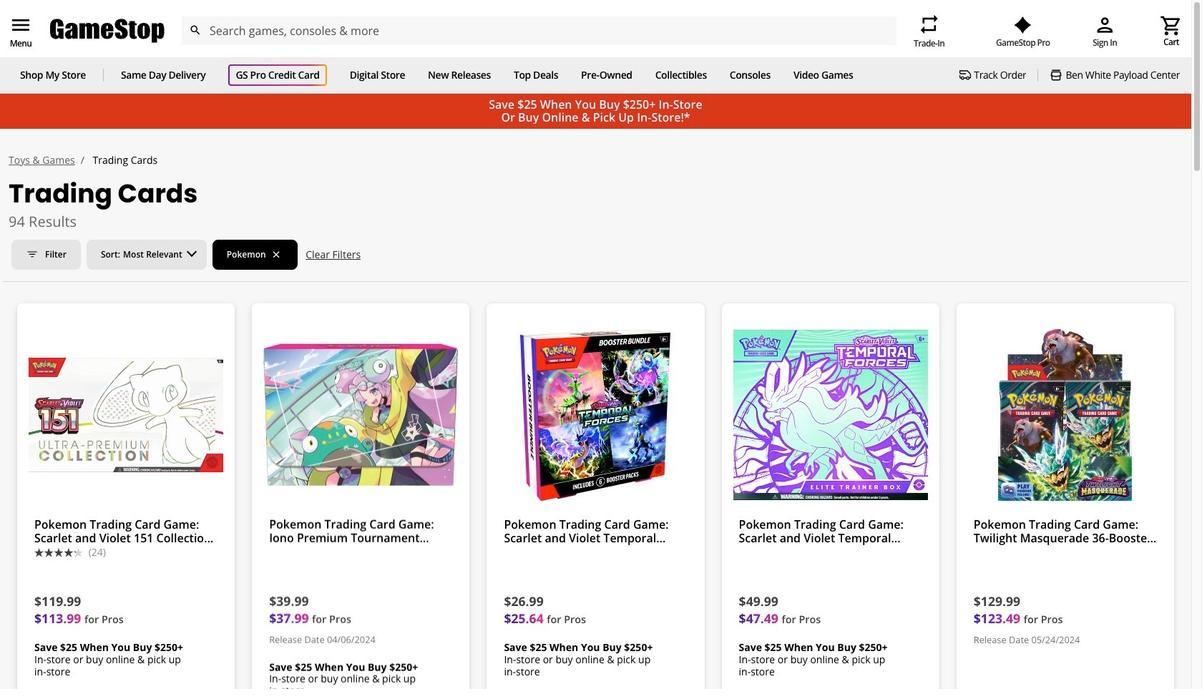 Task type: locate. For each thing, give the bounding box(es) containing it.
None search field
[[181, 17, 897, 45]]

Search games, consoles & more search field
[[210, 17, 871, 45]]

gamestop image
[[50, 17, 165, 45]]

gamestop pro icon image
[[1015, 16, 1032, 34]]



Task type: vqa. For each thing, say whether or not it's contained in the screenshot.
"Marvel's Guardians of the Galaxy - Xbox Series X" image
no



